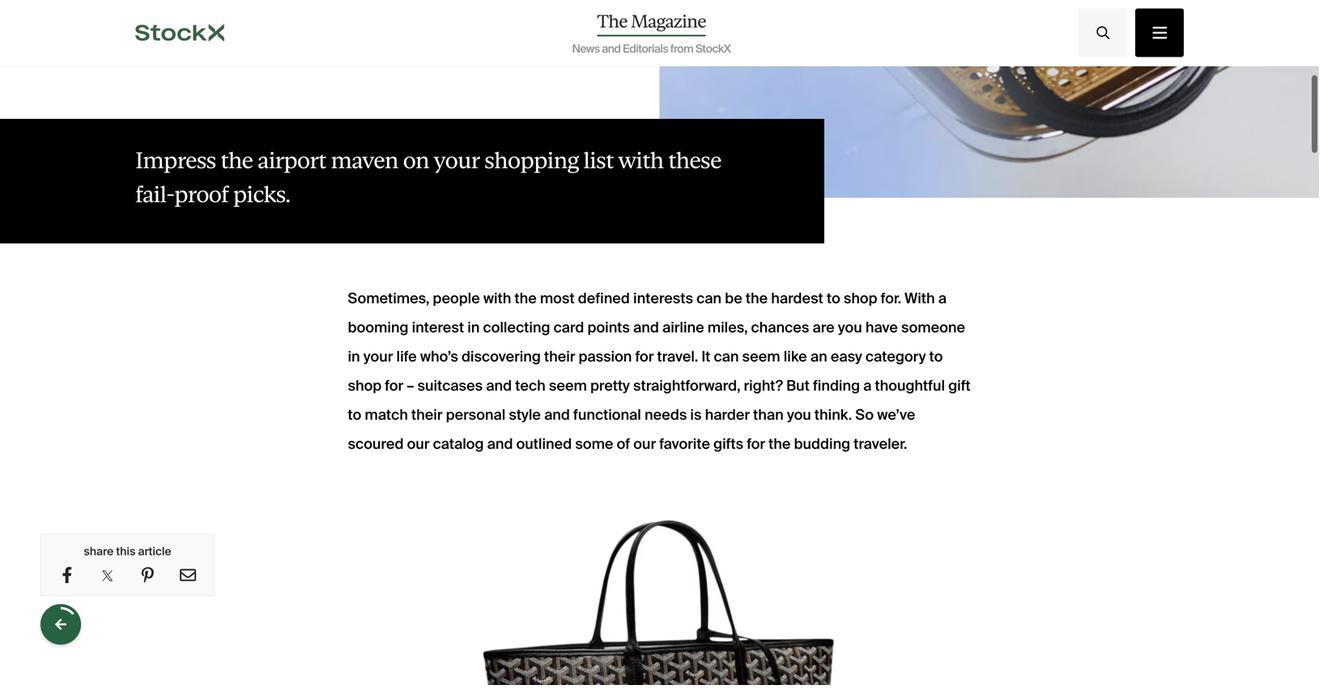Task type: vqa. For each thing, say whether or not it's contained in the screenshot.
x within the McDonald's x Kerwin Frost McNugget Buddie
no



Task type: locate. For each thing, give the bounding box(es) containing it.
the inside impress the airport maven on your shopping list with these fail-proof picks.
[[221, 148, 253, 173]]

shop
[[844, 290, 877, 308], [348, 377, 382, 396]]

for right gifts
[[747, 435, 765, 454]]

0 horizontal spatial your
[[363, 348, 393, 367]]

it
[[702, 348, 711, 367]]

fail-
[[135, 182, 174, 207]]

think.
[[815, 406, 852, 425]]

on
[[403, 148, 429, 173]]

picks.
[[233, 182, 290, 207]]

1 horizontal spatial a
[[938, 290, 947, 308]]

0 vertical spatial seem
[[742, 348, 780, 367]]

can
[[697, 290, 722, 308], [714, 348, 739, 367]]

1 vertical spatial with
[[483, 290, 511, 308]]

1 vertical spatial in
[[348, 348, 360, 367]]

and right news in the top of the page
[[602, 41, 621, 56]]

1 vertical spatial seem
[[549, 377, 587, 396]]

with right list
[[618, 148, 664, 173]]

card
[[554, 319, 584, 337]]

1 vertical spatial for
[[385, 377, 403, 396]]

needs
[[645, 406, 687, 425]]

2 horizontal spatial for
[[747, 435, 765, 454]]

share
[[84, 545, 114, 560]]

harder
[[705, 406, 750, 425]]

you right are
[[838, 319, 862, 337]]

to down "someone"
[[929, 348, 943, 367]]

a right with
[[938, 290, 947, 308]]

1 vertical spatial a
[[863, 377, 872, 396]]

and down personal
[[487, 435, 513, 454]]

1 horizontal spatial their
[[544, 348, 575, 367]]

0 horizontal spatial shop
[[348, 377, 382, 396]]

your inside impress the airport maven on your shopping list with these fail-proof picks.
[[434, 148, 480, 173]]

0 horizontal spatial a
[[863, 377, 872, 396]]

is
[[690, 406, 702, 425]]

in
[[467, 319, 480, 337], [348, 348, 360, 367]]

functional
[[573, 406, 641, 425]]

straightforward,
[[633, 377, 741, 396]]

0 vertical spatial their
[[544, 348, 575, 367]]

2 our from the left
[[633, 435, 656, 454]]

you
[[838, 319, 862, 337], [787, 406, 811, 425]]

1 vertical spatial shop
[[348, 377, 382, 396]]

1 horizontal spatial in
[[467, 319, 480, 337]]

miles,
[[708, 319, 748, 337]]

impress
[[135, 148, 216, 173]]

0 vertical spatial your
[[434, 148, 480, 173]]

their down –
[[411, 406, 443, 425]]

airport
[[258, 148, 326, 173]]

0 horizontal spatial to
[[348, 406, 361, 425]]

seem up the right?
[[742, 348, 780, 367]]

1 vertical spatial their
[[411, 406, 443, 425]]

our left catalog
[[407, 435, 430, 454]]

our
[[407, 435, 430, 454], [633, 435, 656, 454]]

travel.
[[657, 348, 698, 367]]

people
[[433, 290, 480, 308]]

for.
[[881, 290, 901, 308]]

the right the "be"
[[746, 290, 768, 308]]

can right it
[[714, 348, 739, 367]]

you down but
[[787, 406, 811, 425]]

seem right tech
[[549, 377, 587, 396]]

0 horizontal spatial their
[[411, 406, 443, 425]]

suitcases
[[418, 377, 483, 396]]

0 horizontal spatial you
[[787, 406, 811, 425]]

–
[[407, 377, 414, 396]]

this
[[116, 545, 135, 560]]

for left travel.
[[635, 348, 654, 367]]

their
[[544, 348, 575, 367], [411, 406, 443, 425]]

passion
[[579, 348, 632, 367]]

to left match
[[348, 406, 361, 425]]

1 horizontal spatial to
[[827, 290, 840, 308]]

interest
[[412, 319, 464, 337]]

an
[[810, 348, 827, 367]]

thoughtful
[[875, 377, 945, 396]]

your left life
[[363, 348, 393, 367]]

your right on
[[434, 148, 480, 173]]

0 vertical spatial to
[[827, 290, 840, 308]]

from
[[670, 41, 693, 56]]

0 vertical spatial you
[[838, 319, 862, 337]]

to
[[827, 290, 840, 308], [929, 348, 943, 367], [348, 406, 361, 425]]

editorials
[[623, 41, 668, 56]]

so
[[855, 406, 874, 425]]

the up picks.
[[221, 148, 253, 173]]

with
[[618, 148, 664, 173], [483, 290, 511, 308]]

0 vertical spatial shop
[[844, 290, 877, 308]]

their down card
[[544, 348, 575, 367]]

someone
[[901, 319, 965, 337]]

and
[[602, 41, 621, 56], [633, 319, 659, 337], [486, 377, 512, 396], [544, 406, 570, 425], [487, 435, 513, 454]]

1 horizontal spatial for
[[635, 348, 654, 367]]

seem
[[742, 348, 780, 367], [549, 377, 587, 396]]

shopping
[[484, 148, 579, 173]]

we've
[[877, 406, 915, 425]]

right?
[[744, 377, 783, 396]]

the
[[221, 148, 253, 173], [515, 290, 537, 308], [746, 290, 768, 308], [769, 435, 791, 454]]

1 vertical spatial you
[[787, 406, 811, 425]]

a up so
[[863, 377, 872, 396]]

1 horizontal spatial your
[[434, 148, 480, 173]]

2 vertical spatial for
[[747, 435, 765, 454]]

budding
[[794, 435, 850, 454]]

1 horizontal spatial with
[[618, 148, 664, 173]]

catalog
[[433, 435, 484, 454]]

the magazine
[[597, 11, 706, 32]]

1 vertical spatial your
[[363, 348, 393, 367]]

stockx
[[696, 41, 731, 56]]

can left the "be"
[[697, 290, 722, 308]]

in down booming
[[348, 348, 360, 367]]

match
[[365, 406, 408, 425]]

chances
[[751, 319, 809, 337]]

0 horizontal spatial with
[[483, 290, 511, 308]]

1 vertical spatial to
[[929, 348, 943, 367]]

for left –
[[385, 377, 403, 396]]

life
[[396, 348, 417, 367]]

to up are
[[827, 290, 840, 308]]

personal
[[446, 406, 506, 425]]

but
[[786, 377, 810, 396]]

in down people
[[467, 319, 480, 337]]

your
[[434, 148, 480, 173], [363, 348, 393, 367]]

0 horizontal spatial our
[[407, 435, 430, 454]]

0 horizontal spatial seem
[[549, 377, 587, 396]]

1 horizontal spatial shop
[[844, 290, 877, 308]]

1 horizontal spatial our
[[633, 435, 656, 454]]

2 vertical spatial to
[[348, 406, 361, 425]]

our right of
[[633, 435, 656, 454]]

with inside impress the airport maven on your shopping list with these fail-proof picks.
[[618, 148, 664, 173]]

a
[[938, 290, 947, 308], [863, 377, 872, 396]]

shop left for.
[[844, 290, 877, 308]]

shop up match
[[348, 377, 382, 396]]

and down discovering
[[486, 377, 512, 396]]

your inside sometimes, people with the most defined interests can be the hardest to shop for. with a booming interest in collecting card points and airline miles, chances are you have someone in your life who's discovering their passion for travel. it can seem like an easy category to shop for – suitcases and tech seem pretty straightforward, right? but finding a thoughtful gift to match their personal style and functional needs is harder than you think. so we've scoured our catalog and outlined some of our favorite gifts for the budding traveler.
[[363, 348, 393, 367]]

with
[[905, 290, 935, 308]]

magazine
[[631, 11, 706, 32]]

with up collecting
[[483, 290, 511, 308]]

1 horizontal spatial you
[[838, 319, 862, 337]]

0 vertical spatial with
[[618, 148, 664, 173]]

for
[[635, 348, 654, 367], [385, 377, 403, 396], [747, 435, 765, 454]]

share this article
[[84, 545, 171, 560]]



Task type: describe. For each thing, give the bounding box(es) containing it.
defined
[[578, 290, 630, 308]]

list
[[583, 148, 613, 173]]

0 vertical spatial can
[[697, 290, 722, 308]]

news
[[572, 41, 600, 56]]

hardest
[[771, 290, 823, 308]]

easy
[[831, 348, 862, 367]]

tech
[[515, 377, 546, 396]]

outlined
[[516, 435, 572, 454]]

news and editorials from stockx
[[572, 41, 731, 56]]

1 our from the left
[[407, 435, 430, 454]]

0 vertical spatial in
[[467, 319, 480, 337]]

0 horizontal spatial in
[[348, 348, 360, 367]]

0 vertical spatial for
[[635, 348, 654, 367]]

interests
[[633, 290, 693, 308]]

the
[[597, 11, 627, 32]]

article
[[138, 545, 171, 560]]

sometimes, people with the most defined interests can be the hardest to shop for. with a booming interest in collecting card points and airline miles, chances are you have someone in your life who's discovering their passion for travel. it can seem like an easy category to shop for – suitcases and tech seem pretty straightforward, right? but finding a thoughtful gift to match their personal style and functional needs is harder than you think. so we've scoured our catalog and outlined some of our favorite gifts for the budding traveler.
[[348, 290, 971, 454]]

the down 'than'
[[769, 435, 791, 454]]

are
[[813, 319, 835, 337]]

and up outlined
[[544, 406, 570, 425]]

some
[[575, 435, 613, 454]]

favorite
[[659, 435, 710, 454]]

be
[[725, 290, 742, 308]]

maven
[[331, 148, 398, 173]]

pretty
[[590, 377, 630, 396]]

2 horizontal spatial to
[[929, 348, 943, 367]]

impress the airport maven on your shopping list with these fail-proof picks.
[[135, 148, 721, 207]]

have
[[866, 319, 898, 337]]

of
[[617, 435, 630, 454]]

0 horizontal spatial for
[[385, 377, 403, 396]]

category
[[866, 348, 926, 367]]

with inside sometimes, people with the most defined interests can be the hardest to shop for. with a booming interest in collecting card points and airline miles, chances are you have someone in your life who's discovering their passion for travel. it can seem like an easy category to shop for – suitcases and tech seem pretty straightforward, right? but finding a thoughtful gift to match their personal style and functional needs is harder than you think. so we've scoured our catalog and outlined some of our favorite gifts for the budding traveler.
[[483, 290, 511, 308]]

these
[[668, 148, 721, 173]]

1 vertical spatial can
[[714, 348, 739, 367]]

sometimes,
[[348, 290, 429, 308]]

gifts
[[714, 435, 743, 454]]

gift
[[948, 377, 971, 396]]

the up collecting
[[515, 290, 537, 308]]

booming
[[348, 319, 409, 337]]

than
[[753, 406, 784, 425]]

1 horizontal spatial seem
[[742, 348, 780, 367]]

Search for articles, series, etc. text field
[[1079, 9, 1127, 57]]

like
[[784, 348, 807, 367]]

who's
[[420, 348, 458, 367]]

0 vertical spatial a
[[938, 290, 947, 308]]

scoured
[[348, 435, 404, 454]]

most
[[540, 290, 575, 308]]

finding
[[813, 377, 860, 396]]

traveler.
[[854, 435, 907, 454]]

points
[[587, 319, 630, 337]]

discovering
[[462, 348, 541, 367]]

proof
[[174, 182, 228, 207]]

style
[[509, 406, 541, 425]]

and down interests
[[633, 319, 659, 337]]

airline
[[662, 319, 704, 337]]

collecting
[[483, 319, 550, 337]]



